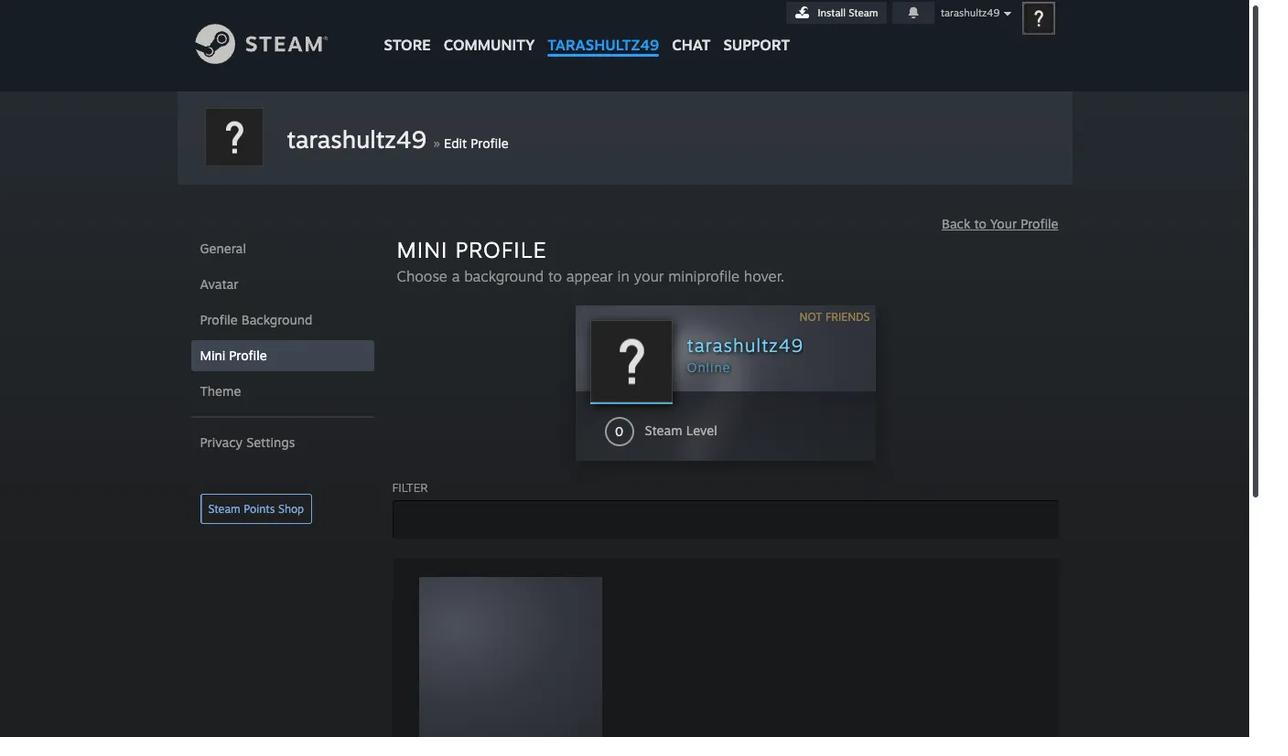 Task type: vqa. For each thing, say whether or not it's contained in the screenshot.
add a friend
no



Task type: describe. For each thing, give the bounding box(es) containing it.
0 horizontal spatial tarashultz49 link
[[287, 125, 426, 154]]

install steam
[[818, 6, 879, 19]]

avatar
[[200, 277, 239, 292]]

profile down avatar
[[200, 312, 238, 328]]

install steam link
[[786, 2, 887, 24]]

choose
[[397, 267, 448, 286]]

profile background link
[[191, 305, 374, 336]]

profile inside mini profile choose a background to appear in your miniprofile hover.
[[456, 236, 547, 264]]

profile down profile background
[[229, 348, 267, 363]]

privacy settings link
[[191, 428, 374, 459]]

0 vertical spatial to
[[975, 216, 987, 232]]

not
[[800, 310, 823, 324]]

level
[[686, 423, 718, 439]]

mini for mini profile
[[200, 348, 226, 363]]

back
[[942, 216, 971, 232]]

miniprofile
[[669, 267, 740, 286]]

profile background
[[200, 312, 312, 328]]

back to your profile
[[942, 216, 1059, 232]]

0
[[615, 424, 624, 439]]

privacy settings
[[200, 435, 295, 450]]

settings
[[246, 435, 295, 450]]

to inside mini profile choose a background to appear in your miniprofile hover.
[[548, 267, 562, 286]]

install
[[818, 6, 846, 19]]

friends
[[826, 310, 870, 324]]

steam for steam level
[[645, 423, 683, 439]]

appear
[[566, 267, 613, 286]]

in
[[618, 267, 630, 286]]

support
[[724, 36, 790, 54]]

steam inside install steam link
[[849, 6, 879, 19]]

shop
[[278, 503, 304, 516]]

filter
[[392, 481, 428, 495]]

chat
[[672, 36, 711, 54]]

mini for mini profile choose a background to appear in your miniprofile hover.
[[397, 236, 448, 264]]

steam points shop link
[[200, 494, 312, 525]]

mini profile choose a background to appear in your miniprofile hover.
[[397, 236, 785, 286]]

profile inside tarashultz49 » edit profile
[[471, 136, 509, 151]]

background
[[464, 267, 544, 286]]

tarashultz49 online
[[687, 334, 804, 375]]



Task type: locate. For each thing, give the bounding box(es) containing it.
edit
[[444, 136, 467, 151]]

steam right "install"
[[849, 6, 879, 19]]

steam for steam points shop
[[208, 503, 241, 516]]

2 vertical spatial steam
[[208, 503, 241, 516]]

mini inside mini profile choose a background to appear in your miniprofile hover.
[[397, 236, 448, 264]]

»
[[433, 134, 440, 152]]

tarashultz49 link
[[541, 0, 666, 63], [287, 125, 426, 154]]

privacy
[[200, 435, 243, 450]]

your
[[634, 267, 664, 286]]

mini
[[397, 236, 448, 264], [200, 348, 226, 363]]

theme link
[[191, 376, 374, 407]]

community
[[444, 36, 535, 54]]

steam level
[[645, 423, 718, 439]]

background
[[242, 312, 312, 328]]

profile up the background in the top left of the page
[[456, 236, 547, 264]]

0 horizontal spatial mini
[[200, 348, 226, 363]]

steam
[[849, 6, 879, 19], [645, 423, 683, 439], [208, 503, 241, 516]]

edit profile link
[[444, 136, 509, 151]]

1 vertical spatial mini
[[200, 348, 226, 363]]

hover.
[[744, 267, 785, 286]]

general
[[200, 241, 246, 256]]

store link
[[378, 0, 437, 63]]

community link
[[437, 0, 541, 63]]

0 vertical spatial tarashultz49 link
[[541, 0, 666, 63]]

support link
[[717, 0, 797, 59]]

profile right the edit
[[471, 136, 509, 151]]

steam left points
[[208, 503, 241, 516]]

tarashultz49 link left chat
[[541, 0, 666, 63]]

theme
[[200, 384, 241, 399]]

a
[[452, 267, 460, 286]]

1 horizontal spatial tarashultz49 link
[[541, 0, 666, 63]]

to left the your at top
[[975, 216, 987, 232]]

profile
[[471, 136, 509, 151], [1021, 216, 1059, 232], [456, 236, 547, 264], [200, 312, 238, 328], [229, 348, 267, 363]]

mini up theme
[[200, 348, 226, 363]]

store
[[384, 36, 431, 54]]

0 vertical spatial mini
[[397, 236, 448, 264]]

0 horizontal spatial to
[[548, 267, 562, 286]]

profile right the your at top
[[1021, 216, 1059, 232]]

1 vertical spatial steam
[[645, 423, 683, 439]]

steam left 'level'
[[645, 423, 683, 439]]

None text field
[[392, 501, 1059, 539]]

1 horizontal spatial steam
[[645, 423, 683, 439]]

tarashultz49 link left the » at top
[[287, 125, 426, 154]]

steam inside steam points shop link
[[208, 503, 241, 516]]

to
[[975, 216, 987, 232], [548, 267, 562, 286]]

points
[[244, 503, 275, 516]]

1 vertical spatial to
[[548, 267, 562, 286]]

2 horizontal spatial steam
[[849, 6, 879, 19]]

not friends
[[800, 310, 870, 324]]

1 horizontal spatial mini
[[397, 236, 448, 264]]

steam points shop
[[208, 503, 304, 516]]

mini profile link
[[191, 341, 374, 372]]

avatar link
[[191, 269, 374, 300]]

to left "appear"
[[548, 267, 562, 286]]

online
[[687, 360, 731, 375]]

tarashultz49
[[941, 6, 1000, 19], [548, 36, 659, 54], [287, 125, 426, 154], [687, 334, 804, 357]]

general link
[[191, 233, 374, 265]]

chat link
[[666, 0, 717, 59]]

0 vertical spatial steam
[[849, 6, 879, 19]]

back to your profile link
[[942, 216, 1059, 232]]

mini profile
[[200, 348, 267, 363]]

tarashultz49 » edit profile
[[287, 125, 509, 154]]

1 vertical spatial tarashultz49 link
[[287, 125, 426, 154]]

0 horizontal spatial steam
[[208, 503, 241, 516]]

1 horizontal spatial to
[[975, 216, 987, 232]]

mini up 'choose'
[[397, 236, 448, 264]]

your
[[991, 216, 1017, 232]]



